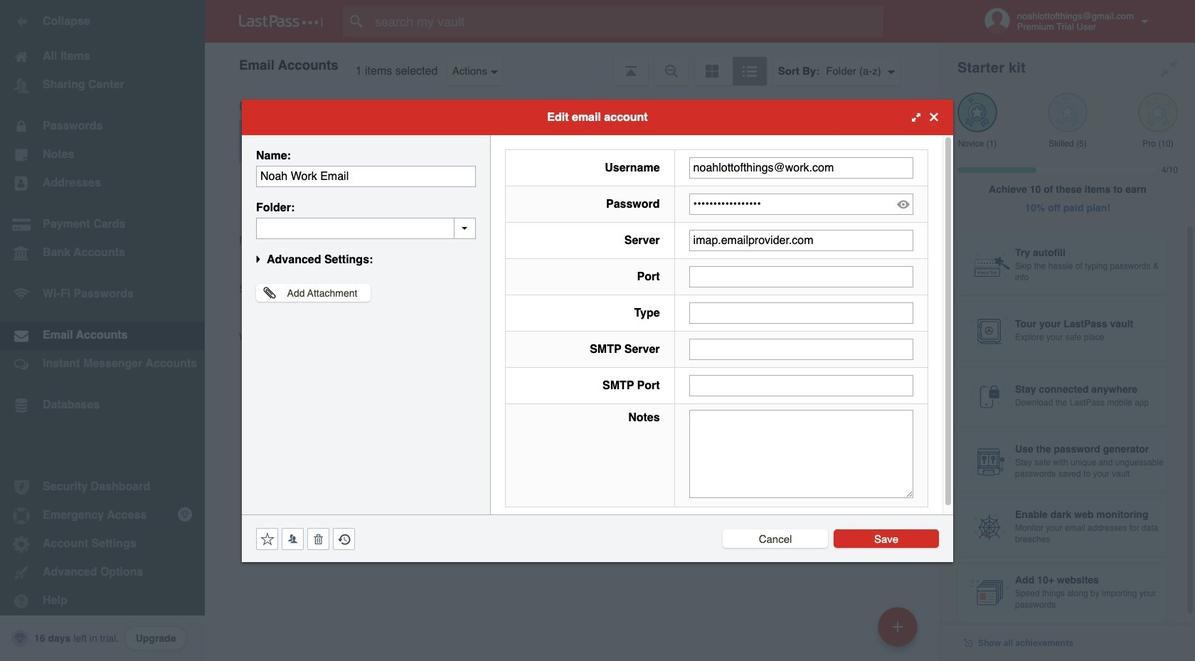 Task type: describe. For each thing, give the bounding box(es) containing it.
search my vault text field
[[343, 6, 912, 37]]

new item navigation
[[873, 603, 927, 661]]

lastpass image
[[239, 15, 323, 28]]

new item image
[[893, 622, 903, 632]]



Task type: locate. For each thing, give the bounding box(es) containing it.
Search search field
[[343, 6, 912, 37]]

None text field
[[689, 157, 914, 178], [256, 165, 476, 187], [689, 375, 914, 396], [689, 410, 914, 498], [689, 157, 914, 178], [256, 165, 476, 187], [689, 375, 914, 396], [689, 410, 914, 498]]

dialog
[[242, 99, 954, 562]]

None text field
[[256, 217, 476, 239], [689, 230, 914, 251], [689, 266, 914, 287], [689, 302, 914, 323], [689, 338, 914, 360], [256, 217, 476, 239], [689, 230, 914, 251], [689, 266, 914, 287], [689, 302, 914, 323], [689, 338, 914, 360]]

None password field
[[689, 193, 914, 215]]

main navigation navigation
[[0, 0, 205, 661]]

vault options navigation
[[205, 43, 941, 85]]



